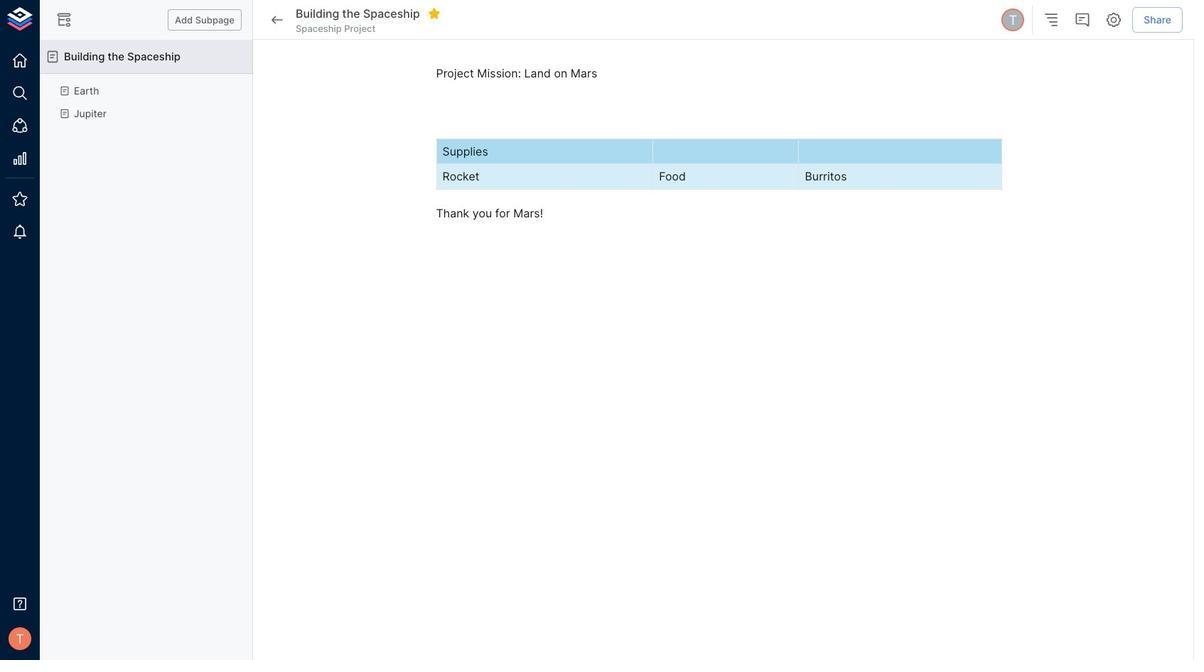 Task type: locate. For each thing, give the bounding box(es) containing it.
settings image
[[1106, 11, 1123, 28]]

hide wiki image
[[55, 11, 73, 28]]

remove favorite image
[[428, 7, 441, 20]]

table of contents image
[[1043, 11, 1060, 28]]



Task type: describe. For each thing, give the bounding box(es) containing it.
go back image
[[269, 11, 286, 28]]

comments image
[[1075, 11, 1092, 28]]



Task type: vqa. For each thing, say whether or not it's contained in the screenshot.
2nd help image from the bottom
no



